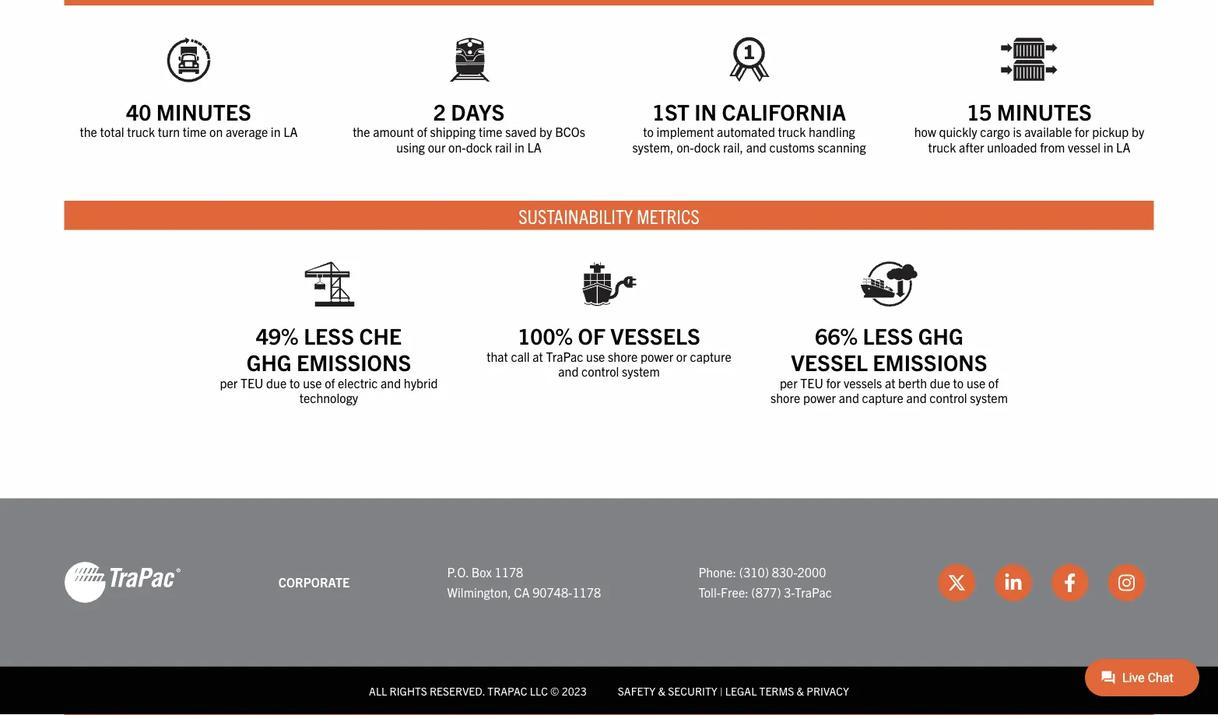 Task type: locate. For each thing, give the bounding box(es) containing it.
0 horizontal spatial power
[[641, 349, 674, 365]]

time inside 2 days the amount of shipping time saved by bcos using our on-dock rail in la
[[479, 124, 503, 140]]

teu inside 66% less ghg vessel emissions per teu for vessels at berth due to use of shore power and capture and control system
[[801, 375, 823, 391]]

on- right our
[[448, 139, 466, 155]]

2 emissions from the left
[[873, 349, 988, 376]]

control
[[582, 364, 619, 379], [930, 390, 967, 406]]

use inside 100% of vessels that call at trapac use shore power or capture and control system
[[586, 349, 605, 365]]

power down 'vessel'
[[803, 390, 836, 406]]

1 time from the left
[[183, 124, 207, 140]]

1 vertical spatial trapac
[[795, 585, 832, 600]]

power left the or
[[641, 349, 674, 365]]

days
[[451, 98, 505, 125]]

vessel
[[1068, 139, 1101, 155]]

power
[[641, 349, 674, 365], [803, 390, 836, 406]]

la inside 40 minutes the total truck turn time on average in la
[[283, 124, 298, 140]]

0 horizontal spatial to
[[290, 375, 300, 391]]

1 horizontal spatial less
[[863, 322, 913, 350]]

1 horizontal spatial ghg
[[918, 322, 964, 350]]

1 horizontal spatial capture
[[862, 390, 904, 406]]

trapac inside phone: (310) 830-2000 toll-free: (877) 3-trapac
[[795, 585, 832, 600]]

1 horizontal spatial for
[[1075, 124, 1090, 140]]

from
[[1040, 139, 1065, 155]]

shore inside 100% of vessels that call at trapac use shore power or capture and control system
[[608, 349, 638, 365]]

1 less from the left
[[304, 322, 354, 350]]

less inside 66% less ghg vessel emissions per teu for vessels at berth due to use of shore power and capture and control system
[[863, 322, 913, 350]]

2 horizontal spatial truck
[[928, 139, 956, 155]]

trapac
[[488, 684, 527, 698]]

1178 up ca
[[495, 565, 523, 581]]

0 horizontal spatial &
[[658, 684, 666, 698]]

1 horizontal spatial shore
[[771, 390, 801, 406]]

2 & from the left
[[797, 684, 804, 698]]

2 per from the left
[[780, 375, 798, 391]]

control down vessels
[[582, 364, 619, 379]]

for left the pickup
[[1075, 124, 1090, 140]]

for inside 15 minutes how quickly cargo is available for pickup by truck after unloaded from vessel in la
[[1075, 124, 1090, 140]]

1 horizontal spatial power
[[803, 390, 836, 406]]

truck left after
[[928, 139, 956, 155]]

trapac
[[546, 349, 583, 365], [795, 585, 832, 600]]

electric
[[338, 375, 378, 391]]

1 horizontal spatial by
[[1132, 124, 1145, 140]]

1 horizontal spatial minutes
[[997, 98, 1092, 125]]

for inside 66% less ghg vessel emissions per teu for vessels at berth due to use of shore power and capture and control system
[[826, 375, 841, 391]]

and
[[746, 139, 767, 155], [558, 364, 579, 379], [381, 375, 401, 391], [839, 390, 859, 406], [907, 390, 927, 406]]

privacy
[[807, 684, 849, 698]]

1 horizontal spatial trapac
[[795, 585, 832, 600]]

0 horizontal spatial less
[[304, 322, 354, 350]]

2 time from the left
[[479, 124, 503, 140]]

less
[[304, 322, 354, 350], [863, 322, 913, 350]]

phone:
[[699, 565, 737, 581]]

at left 'berth'
[[885, 375, 896, 391]]

in right rail
[[515, 139, 525, 155]]

1 vertical spatial shore
[[771, 390, 801, 406]]

of
[[417, 124, 427, 140], [578, 322, 606, 350], [325, 375, 335, 391], [989, 375, 999, 391]]

and for call
[[558, 364, 579, 379]]

0 horizontal spatial truck
[[127, 124, 155, 140]]

for left vessels
[[826, 375, 841, 391]]

la
[[283, 124, 298, 140], [527, 139, 542, 155], [1116, 139, 1131, 155]]

66% less ghg vessel emissions per teu for vessels at berth due to use of shore power and capture and control system
[[771, 322, 1008, 406]]

0 horizontal spatial emissions
[[297, 349, 411, 376]]

implement
[[657, 124, 714, 140]]

the for 2
[[353, 124, 370, 140]]

0 vertical spatial system
[[622, 364, 660, 379]]

0 vertical spatial capture
[[690, 349, 732, 365]]

less left che
[[304, 322, 354, 350]]

la right average
[[283, 124, 298, 140]]

1178 right ca
[[573, 585, 601, 600]]

the inside 2 days the amount of shipping time saved by bcos using our on-dock rail in la
[[353, 124, 370, 140]]

shore down 'vessel'
[[771, 390, 801, 406]]

of inside 100% of vessels that call at trapac use shore power or capture and control system
[[578, 322, 606, 350]]

less for vessel
[[863, 322, 913, 350]]

turn
[[158, 124, 180, 140]]

0 vertical spatial at
[[533, 349, 543, 365]]

(310)
[[739, 565, 769, 581]]

and left the hybrid
[[381, 375, 401, 391]]

to down 49%
[[290, 375, 300, 391]]

wilmington,
[[447, 585, 511, 600]]

2 the from the left
[[353, 124, 370, 140]]

1 horizontal spatial due
[[930, 375, 951, 391]]

safety & security | legal terms & privacy
[[618, 684, 849, 698]]

0 horizontal spatial due
[[266, 375, 287, 391]]

by right the pickup
[[1132, 124, 1145, 140]]

la for 15 minutes
[[1116, 139, 1131, 155]]

1 vertical spatial at
[[885, 375, 896, 391]]

minutes for 40 minutes
[[156, 98, 251, 125]]

teu
[[241, 375, 263, 391], [801, 375, 823, 391]]

1 due from the left
[[266, 375, 287, 391]]

minutes right 40
[[156, 98, 251, 125]]

1 horizontal spatial use
[[586, 349, 605, 365]]

in right "1st"
[[695, 98, 717, 125]]

0 horizontal spatial dock
[[466, 139, 492, 155]]

truck left turn
[[127, 124, 155, 140]]

in right average
[[271, 124, 281, 140]]

1 horizontal spatial &
[[797, 684, 804, 698]]

for for 15 minutes
[[1075, 124, 1090, 140]]

our
[[428, 139, 446, 155]]

0 horizontal spatial minutes
[[156, 98, 251, 125]]

p.o.
[[447, 565, 469, 581]]

emissions inside 49% less che ghg emissions per teu due to use of electric and hybrid technology
[[297, 349, 411, 376]]

la inside 15 minutes how quickly cargo is available for pickup by truck after unloaded from vessel in la
[[1116, 139, 1131, 155]]

by left bcos
[[540, 124, 552, 140]]

system down vessels
[[622, 364, 660, 379]]

metrics
[[637, 204, 700, 228]]

1 vertical spatial system
[[970, 390, 1008, 406]]

the left amount
[[353, 124, 370, 140]]

at inside 100% of vessels that call at trapac use shore power or capture and control system
[[533, 349, 543, 365]]

&
[[658, 684, 666, 698], [797, 684, 804, 698]]

dock
[[466, 139, 492, 155], [694, 139, 720, 155]]

1 horizontal spatial to
[[643, 124, 654, 140]]

capture inside 100% of vessels that call at trapac use shore power or capture and control system
[[690, 349, 732, 365]]

0 horizontal spatial teu
[[241, 375, 263, 391]]

and inside 100% of vessels that call at trapac use shore power or capture and control system
[[558, 364, 579, 379]]

66%
[[815, 322, 858, 350]]

1 per from the left
[[220, 375, 238, 391]]

use right 100%
[[586, 349, 605, 365]]

0 horizontal spatial at
[[533, 349, 543, 365]]

1 on- from the left
[[448, 139, 466, 155]]

minutes up from
[[997, 98, 1092, 125]]

0 vertical spatial 1178
[[495, 565, 523, 581]]

and down 100%
[[558, 364, 579, 379]]

due right 'berth'
[[930, 375, 951, 391]]

1 vertical spatial power
[[803, 390, 836, 406]]

system right 'berth'
[[970, 390, 1008, 406]]

1 horizontal spatial teu
[[801, 375, 823, 391]]

2023
[[562, 684, 587, 698]]

to right 'berth'
[[953, 375, 964, 391]]

capture right the or
[[690, 349, 732, 365]]

in
[[695, 98, 717, 125], [271, 124, 281, 140], [515, 139, 525, 155], [1104, 139, 1114, 155]]

use right 'berth'
[[967, 375, 986, 391]]

truck left "handling"
[[778, 124, 806, 140]]

less for ghg
[[304, 322, 354, 350]]

truck
[[127, 124, 155, 140], [778, 124, 806, 140], [928, 139, 956, 155]]

system
[[622, 364, 660, 379], [970, 390, 1008, 406]]

15 minutes how quickly cargo is available for pickup by truck after unloaded from vessel in la
[[914, 98, 1145, 155]]

1 vertical spatial for
[[826, 375, 841, 391]]

shore left the or
[[608, 349, 638, 365]]

1 vertical spatial 1178
[[573, 585, 601, 600]]

1 horizontal spatial the
[[353, 124, 370, 140]]

1178
[[495, 565, 523, 581], [573, 585, 601, 600]]

0 horizontal spatial control
[[582, 364, 619, 379]]

0 horizontal spatial use
[[303, 375, 322, 391]]

1 horizontal spatial control
[[930, 390, 967, 406]]

2 teu from the left
[[801, 375, 823, 391]]

dock left rail,
[[694, 139, 720, 155]]

0 vertical spatial trapac
[[546, 349, 583, 365]]

0 horizontal spatial trapac
[[546, 349, 583, 365]]

to inside 1st in california to implement automated truck handling system, on-dock rail, and customs scanning
[[643, 124, 654, 140]]

llc
[[530, 684, 548, 698]]

2 dock from the left
[[694, 139, 720, 155]]

less right 66%
[[863, 322, 913, 350]]

by
[[540, 124, 552, 140], [1132, 124, 1145, 140]]

2 horizontal spatial to
[[953, 375, 964, 391]]

box
[[472, 565, 492, 581]]

on- inside 2 days the amount of shipping time saved by bcos using our on-dock rail in la
[[448, 139, 466, 155]]

how
[[914, 124, 936, 140]]

due down 49%
[[266, 375, 287, 391]]

time left on
[[183, 124, 207, 140]]

0 horizontal spatial the
[[80, 124, 97, 140]]

capture down 'vessel'
[[862, 390, 904, 406]]

in right 'vessel' at the right top of page
[[1104, 139, 1114, 155]]

the
[[80, 124, 97, 140], [353, 124, 370, 140]]

1 teu from the left
[[241, 375, 263, 391]]

legal
[[725, 684, 757, 698]]

in inside 2 days the amount of shipping time saved by bcos using our on-dock rail in la
[[515, 139, 525, 155]]

0 vertical spatial power
[[641, 349, 674, 365]]

1 horizontal spatial at
[[885, 375, 896, 391]]

on- right system, on the right
[[677, 139, 694, 155]]

teu left vessels
[[801, 375, 823, 391]]

minutes inside 15 minutes how quickly cargo is available for pickup by truck after unloaded from vessel in la
[[997, 98, 1092, 125]]

truck inside 1st in california to implement automated truck handling system, on-dock rail, and customs scanning
[[778, 124, 806, 140]]

sustainability
[[519, 204, 633, 228]]

emissions inside 66% less ghg vessel emissions per teu for vessels at berth due to use of shore power and capture and control system
[[873, 349, 988, 376]]

time left saved
[[479, 124, 503, 140]]

0 horizontal spatial shore
[[608, 349, 638, 365]]

at right call
[[533, 349, 543, 365]]

to
[[643, 124, 654, 140], [290, 375, 300, 391], [953, 375, 964, 391]]

1 horizontal spatial la
[[527, 139, 542, 155]]

0 horizontal spatial capture
[[690, 349, 732, 365]]

on- inside 1st in california to implement automated truck handling system, on-dock rail, and customs scanning
[[677, 139, 694, 155]]

2 less from the left
[[863, 322, 913, 350]]

due inside 49% less che ghg emissions per teu due to use of electric and hybrid technology
[[266, 375, 287, 391]]

0 horizontal spatial by
[[540, 124, 552, 140]]

use inside 66% less ghg vessel emissions per teu for vessels at berth due to use of shore power and capture and control system
[[967, 375, 986, 391]]

and inside 49% less che ghg emissions per teu due to use of electric and hybrid technology
[[381, 375, 401, 391]]

0 vertical spatial for
[[1075, 124, 1090, 140]]

la inside 2 days the amount of shipping time saved by bcos using our on-dock rail in la
[[527, 139, 542, 155]]

0 vertical spatial shore
[[608, 349, 638, 365]]

minutes inside 40 minutes the total truck turn time on average in la
[[156, 98, 251, 125]]

0 horizontal spatial for
[[826, 375, 841, 391]]

per for vessel
[[780, 375, 798, 391]]

1 horizontal spatial on-
[[677, 139, 694, 155]]

2 due from the left
[[930, 375, 951, 391]]

use left electric on the bottom of the page
[[303, 375, 322, 391]]

1 horizontal spatial time
[[479, 124, 503, 140]]

for for 66% less ghg
[[826, 375, 841, 391]]

0 horizontal spatial per
[[220, 375, 238, 391]]

0 horizontal spatial time
[[183, 124, 207, 140]]

& right safety
[[658, 684, 666, 698]]

teu inside 49% less che ghg emissions per teu due to use of electric and hybrid technology
[[241, 375, 263, 391]]

truck inside 15 minutes how quickly cargo is available for pickup by truck after unloaded from vessel in la
[[928, 139, 956, 155]]

minutes
[[156, 98, 251, 125], [997, 98, 1092, 125]]

1 the from the left
[[80, 124, 97, 140]]

1 horizontal spatial emissions
[[873, 349, 988, 376]]

0 vertical spatial control
[[582, 364, 619, 379]]

use
[[586, 349, 605, 365], [303, 375, 322, 391], [967, 375, 986, 391]]

to inside 66% less ghg vessel emissions per teu for vessels at berth due to use of shore power and capture and control system
[[953, 375, 964, 391]]

or
[[676, 349, 687, 365]]

1 horizontal spatial per
[[780, 375, 798, 391]]

unloaded
[[987, 139, 1037, 155]]

and right rail,
[[746, 139, 767, 155]]

0 horizontal spatial 1178
[[495, 565, 523, 581]]

berth
[[898, 375, 927, 391]]

and inside 1st in california to implement automated truck handling system, on-dock rail, and customs scanning
[[746, 139, 767, 155]]

per
[[220, 375, 238, 391], [780, 375, 798, 391]]

830-
[[772, 565, 798, 581]]

2 minutes from the left
[[997, 98, 1092, 125]]

capture
[[690, 349, 732, 365], [862, 390, 904, 406]]

la right rail
[[527, 139, 542, 155]]

100%
[[518, 322, 573, 350]]

2 on- from the left
[[677, 139, 694, 155]]

1 emissions from the left
[[297, 349, 411, 376]]

control inside 100% of vessels that call at trapac use shore power or capture and control system
[[582, 364, 619, 379]]

3-
[[784, 585, 795, 600]]

trapac right call
[[546, 349, 583, 365]]

that
[[487, 349, 508, 365]]

& right terms
[[797, 684, 804, 698]]

0 horizontal spatial system
[[622, 364, 660, 379]]

reserved.
[[430, 684, 485, 698]]

trapac down 2000
[[795, 585, 832, 600]]

available
[[1025, 124, 1072, 140]]

2 horizontal spatial use
[[967, 375, 986, 391]]

time for minutes
[[183, 124, 207, 140]]

0 horizontal spatial on-
[[448, 139, 466, 155]]

time inside 40 minutes the total truck turn time on average in la
[[183, 124, 207, 140]]

truck inside 40 minutes the total truck turn time on average in la
[[127, 124, 155, 140]]

per inside 66% less ghg vessel emissions per teu for vessels at berth due to use of shore power and capture and control system
[[780, 375, 798, 391]]

due inside 66% less ghg vessel emissions per teu for vessels at berth due to use of shore power and capture and control system
[[930, 375, 951, 391]]

per inside 49% less che ghg emissions per teu due to use of electric and hybrid technology
[[220, 375, 238, 391]]

ghg inside 49% less che ghg emissions per teu due to use of electric and hybrid technology
[[247, 349, 292, 376]]

the left total
[[80, 124, 97, 140]]

teu down 49%
[[241, 375, 263, 391]]

hybrid
[[404, 375, 438, 391]]

0 horizontal spatial ghg
[[247, 349, 292, 376]]

control right 'berth'
[[930, 390, 967, 406]]

1 dock from the left
[[466, 139, 492, 155]]

1 minutes from the left
[[156, 98, 251, 125]]

in inside 1st in california to implement automated truck handling system, on-dock rail, and customs scanning
[[695, 98, 717, 125]]

and for implement
[[746, 139, 767, 155]]

1 vertical spatial capture
[[862, 390, 904, 406]]

emissions
[[297, 349, 411, 376], [873, 349, 988, 376]]

dock left rail
[[466, 139, 492, 155]]

less inside 49% less che ghg emissions per teu due to use of electric and hybrid technology
[[304, 322, 354, 350]]

to left the implement
[[643, 124, 654, 140]]

corporate image
[[64, 561, 181, 605]]

time
[[183, 124, 207, 140], [479, 124, 503, 140]]

2 by from the left
[[1132, 124, 1145, 140]]

1 vertical spatial control
[[930, 390, 967, 406]]

system inside 66% less ghg vessel emissions per teu for vessels at berth due to use of shore power and capture and control system
[[970, 390, 1008, 406]]

all rights reserved. trapac llc © 2023
[[369, 684, 587, 698]]

in inside 40 minutes the total truck turn time on average in la
[[271, 124, 281, 140]]

2 horizontal spatial la
[[1116, 139, 1131, 155]]

due
[[266, 375, 287, 391], [930, 375, 951, 391]]

1 horizontal spatial dock
[[694, 139, 720, 155]]

by inside 15 minutes how quickly cargo is available for pickup by truck after unloaded from vessel in la
[[1132, 124, 1145, 140]]

footer
[[0, 499, 1218, 715]]

1 horizontal spatial system
[[970, 390, 1008, 406]]

0 horizontal spatial la
[[283, 124, 298, 140]]

la right 'vessel' at the right top of page
[[1116, 139, 1131, 155]]

the inside 40 minutes the total truck turn time on average in la
[[80, 124, 97, 140]]

ghg inside 66% less ghg vessel emissions per teu for vessels at berth due to use of shore power and capture and control system
[[918, 322, 964, 350]]

shore inside 66% less ghg vessel emissions per teu for vessels at berth due to use of shore power and capture and control system
[[771, 390, 801, 406]]

1 horizontal spatial truck
[[778, 124, 806, 140]]

1st in california to implement automated truck handling system, on-dock rail, and customs scanning
[[632, 98, 866, 155]]

1 by from the left
[[540, 124, 552, 140]]



Task type: describe. For each thing, give the bounding box(es) containing it.
sustainability metrics
[[519, 204, 700, 228]]

and down 'vessel'
[[839, 390, 859, 406]]

free:
[[721, 585, 749, 600]]

(877)
[[752, 585, 781, 600]]

15
[[967, 98, 992, 125]]

technology
[[300, 390, 358, 406]]

is
[[1013, 124, 1022, 140]]

saved
[[505, 124, 537, 140]]

power inside 100% of vessels that call at trapac use shore power or capture and control system
[[641, 349, 674, 365]]

1st
[[652, 98, 690, 125]]

cargo
[[980, 124, 1010, 140]]

control inside 66% less ghg vessel emissions per teu for vessels at berth due to use of shore power and capture and control system
[[930, 390, 967, 406]]

minutes for 15 minutes
[[997, 98, 1092, 125]]

la for 2 days
[[527, 139, 542, 155]]

the for 40
[[80, 124, 97, 140]]

using
[[396, 139, 425, 155]]

power inside 66% less ghg vessel emissions per teu for vessels at berth due to use of shore power and capture and control system
[[803, 390, 836, 406]]

40 minutes the total truck turn time on average in la
[[80, 98, 298, 140]]

1 horizontal spatial 1178
[[573, 585, 601, 600]]

of inside 49% less che ghg emissions per teu due to use of electric and hybrid technology
[[325, 375, 335, 391]]

call
[[511, 349, 530, 365]]

per for ghg
[[220, 375, 238, 391]]

pickup
[[1092, 124, 1129, 140]]

dock inside 2 days the amount of shipping time saved by bcos using our on-dock rail in la
[[466, 139, 492, 155]]

on
[[209, 124, 223, 140]]

vessels
[[611, 322, 700, 350]]

p.o. box 1178 wilmington, ca 90748-1178
[[447, 565, 601, 600]]

vessel
[[791, 349, 868, 376]]

teu for vessel
[[801, 375, 823, 391]]

and right vessels
[[907, 390, 927, 406]]

safety
[[618, 684, 656, 698]]

footer containing p.o. box 1178
[[0, 499, 1218, 715]]

total
[[100, 124, 124, 140]]

after
[[959, 139, 984, 155]]

shipping
[[430, 124, 476, 140]]

customs
[[770, 139, 815, 155]]

49%
[[256, 322, 299, 350]]

scanning
[[818, 139, 866, 155]]

safety & security link
[[618, 684, 718, 698]]

by inside 2 days the amount of shipping time saved by bcos using our on-dock rail in la
[[540, 124, 552, 140]]

emissions for che
[[297, 349, 411, 376]]

in inside 15 minutes how quickly cargo is available for pickup by truck after unloaded from vessel in la
[[1104, 139, 1114, 155]]

vessels
[[844, 375, 882, 391]]

2
[[433, 98, 446, 125]]

emissions for ghg
[[873, 349, 988, 376]]

quickly
[[939, 124, 977, 140]]

automated
[[717, 124, 775, 140]]

time for days
[[479, 124, 503, 140]]

100% of vessels that call at trapac use shore power or capture and control system
[[487, 322, 732, 379]]

average
[[226, 124, 268, 140]]

amount
[[373, 124, 414, 140]]

of inside 2 days the amount of shipping time saved by bcos using our on-dock rail in la
[[417, 124, 427, 140]]

capture inside 66% less ghg vessel emissions per teu for vessels at berth due to use of shore power and capture and control system
[[862, 390, 904, 406]]

1 & from the left
[[658, 684, 666, 698]]

rail
[[495, 139, 512, 155]]

40
[[126, 98, 151, 125]]

che
[[359, 322, 402, 350]]

system,
[[632, 139, 674, 155]]

bcos
[[555, 124, 585, 140]]

90748-
[[533, 585, 573, 600]]

all
[[369, 684, 387, 698]]

2 days the amount of shipping time saved by bcos using our on-dock rail in la
[[353, 98, 585, 155]]

trapac inside 100% of vessels that call at trapac use shore power or capture and control system
[[546, 349, 583, 365]]

phone: (310) 830-2000 toll-free: (877) 3-trapac
[[699, 565, 832, 600]]

rights
[[390, 684, 427, 698]]

of inside 66% less ghg vessel emissions per teu for vessels at berth due to use of shore power and capture and control system
[[989, 375, 999, 391]]

rail,
[[723, 139, 744, 155]]

at inside 66% less ghg vessel emissions per teu for vessels at berth due to use of shore power and capture and control system
[[885, 375, 896, 391]]

and for emissions
[[381, 375, 401, 391]]

to inside 49% less che ghg emissions per teu due to use of electric and hybrid technology
[[290, 375, 300, 391]]

california
[[722, 98, 846, 125]]

legal terms & privacy link
[[725, 684, 849, 698]]

handling
[[809, 124, 855, 140]]

|
[[720, 684, 723, 698]]

teu for ghg
[[241, 375, 263, 391]]

toll-
[[699, 585, 721, 600]]

system inside 100% of vessels that call at trapac use shore power or capture and control system
[[622, 364, 660, 379]]

ca
[[514, 585, 530, 600]]

security
[[668, 684, 718, 698]]

dock inside 1st in california to implement automated truck handling system, on-dock rail, and customs scanning
[[694, 139, 720, 155]]

use inside 49% less che ghg emissions per teu due to use of electric and hybrid technology
[[303, 375, 322, 391]]

©
[[550, 684, 559, 698]]

2000
[[798, 565, 826, 581]]

corporate
[[279, 575, 350, 590]]

terms
[[760, 684, 794, 698]]

49% less che ghg emissions per teu due to use of electric and hybrid technology
[[220, 322, 438, 406]]



Task type: vqa. For each thing, say whether or not it's contained in the screenshot.


